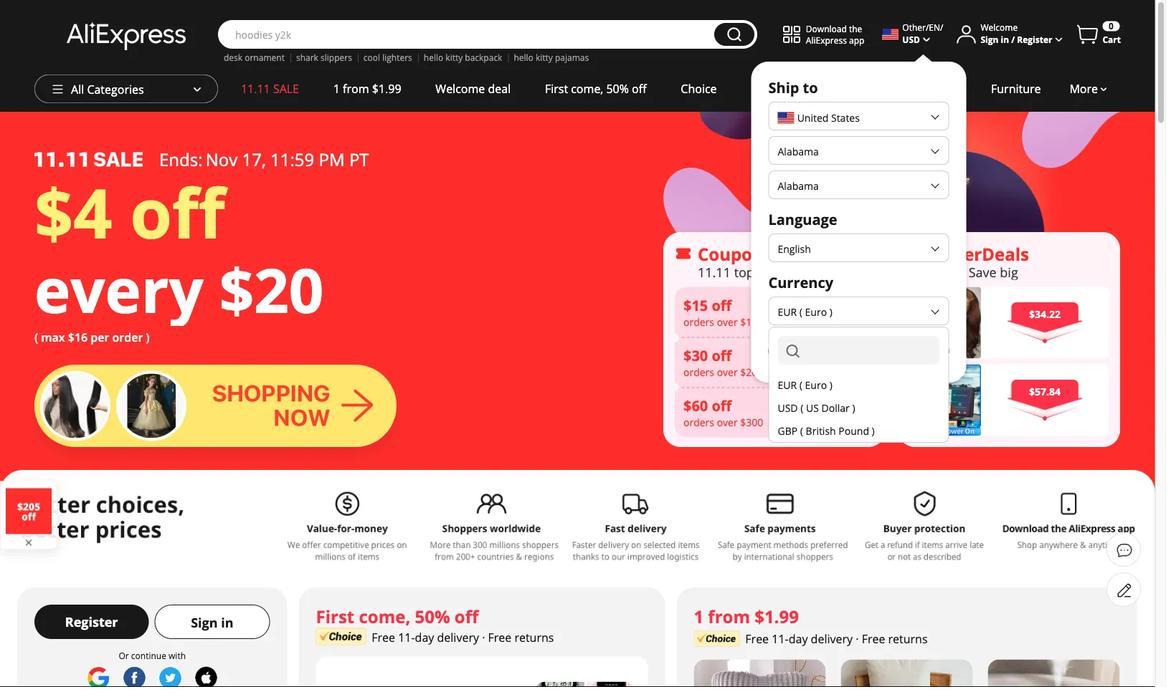 Task type: describe. For each thing, give the bounding box(es) containing it.
$4
[[34, 166, 112, 259]]

) right dollar
[[853, 401, 856, 415]]

code: aeus15
[[787, 306, 846, 319]]

1 eur ( euro ) from the top
[[778, 305, 833, 319]]

choice image
[[316, 629, 366, 646]]

ship
[[769, 77, 799, 97]]

$16
[[68, 330, 88, 345]]

max
[[41, 330, 65, 345]]

( inside every $20 ( max $16 per order )
[[34, 330, 38, 345]]

hello kitty backpack
[[424, 52, 502, 63]]

( left aeus15
[[800, 305, 803, 319]]

with
[[169, 650, 186, 662]]

app
[[849, 34, 865, 46]]

nov
[[206, 148, 238, 171]]

11.11 save big
[[933, 263, 1019, 281]]

deal
[[488, 81, 511, 96]]

0
[[1109, 20, 1114, 32]]

$300
[[741, 416, 764, 429]]

aeus60
[[812, 407, 846, 419]]

welcome deal
[[436, 81, 511, 96]]

hello for hello kitty pajamas
[[514, 52, 534, 63]]

every
[[34, 248, 204, 331]]

orders for $15
[[684, 315, 715, 329]]

welcome for welcome deal
[[436, 81, 485, 96]]

slippers
[[321, 52, 352, 63]]

0 horizontal spatial 1
[[333, 81, 340, 96]]

welcome for welcome
[[981, 21, 1018, 33]]

discounts
[[758, 263, 816, 281]]

ends:
[[159, 148, 203, 171]]

choice link
[[664, 75, 734, 103]]

download the aliexpress app
[[806, 22, 865, 46]]

0 horizontal spatial from
[[343, 81, 369, 96]]

en
[[929, 21, 941, 33]]

0 vertical spatial come,
[[571, 81, 604, 96]]

$30
[[684, 346, 708, 366]]

in for sign in
[[221, 614, 234, 632]]

hello kitty pajamas link
[[514, 52, 589, 63]]

11.11 for coupon codes
[[698, 263, 731, 281]]

aliexpress
[[806, 34, 847, 46]]

usd ( us dollar )
[[778, 401, 856, 415]]

cart
[[1103, 34, 1121, 46]]

hoodies y2k text field
[[228, 27, 707, 42]]

) down "currency" on the top of page
[[830, 305, 833, 319]]

in for sign in / register
[[1001, 33, 1009, 45]]

per
[[91, 330, 109, 345]]

shark slippers
[[296, 52, 352, 63]]

11.11 sale
[[241, 81, 299, 96]]

day for $1.99
[[789, 632, 808, 647]]

big
[[1000, 263, 1019, 281]]

product image image for $34.22
[[910, 287, 981, 359]]

desk ornament link
[[224, 52, 285, 63]]

off for $4 off
[[130, 166, 225, 259]]

( left us in the bottom of the page
[[801, 401, 804, 415]]

( right gbp
[[800, 424, 803, 438]]

$60
[[684, 396, 708, 416]]

11- for $1.99
[[772, 632, 789, 647]]

desk ornament
[[224, 52, 285, 63]]

/ for in
[[1012, 33, 1015, 45]]

british
[[806, 424, 836, 438]]

day for 50%
[[415, 631, 434, 646]]

gbp
[[778, 424, 798, 438]]

0 horizontal spatial 50%
[[415, 606, 450, 629]]

· for first come, 50% off
[[482, 631, 485, 646]]

us
[[806, 401, 819, 415]]

save
[[969, 263, 997, 281]]

other/ en /
[[903, 21, 944, 33]]

returns for first come, 50% off
[[515, 631, 554, 646]]

11.11 sale link
[[224, 75, 316, 103]]

sign in
[[191, 614, 234, 632]]

order
[[112, 330, 143, 345]]

1 vertical spatial 1 from $1.99
[[694, 606, 799, 629]]

$57.84
[[1029, 385, 1061, 399]]

pound
[[839, 424, 869, 438]]

1 horizontal spatial 1
[[694, 606, 704, 629]]

2 alabama from the top
[[778, 179, 819, 193]]

the
[[849, 22, 863, 34]]

language
[[769, 209, 838, 229]]

$57.84 link
[[910, 365, 1109, 436]]

or
[[119, 650, 129, 662]]

) inside every $20 ( max $16 per order )
[[146, 330, 150, 345]]

1 euro from the top
[[805, 305, 827, 319]]

aeus30
[[812, 356, 846, 369]]

1 horizontal spatial $1.99
[[755, 606, 799, 629]]

ship to
[[769, 77, 818, 97]]

code: for $60 off
[[787, 407, 812, 419]]

usd for usd ( us dollar )
[[778, 401, 798, 415]]

shark slippers link
[[296, 52, 352, 63]]

aeus15
[[812, 306, 846, 319]]

1 alabama from the top
[[778, 145, 819, 158]]

kitty for pajamas
[[536, 52, 553, 63]]

close image
[[23, 538, 34, 549]]

every $20 ( max $16 per order )
[[34, 248, 324, 345]]

2 euro from the top
[[805, 378, 827, 392]]

returns for 1 from $1.99
[[889, 632, 928, 647]]

11- for 50%
[[398, 631, 415, 646]]

0 horizontal spatial 1 from $1.99
[[333, 81, 401, 96]]

0 cart
[[1103, 20, 1121, 46]]

cool lighters link
[[364, 52, 412, 63]]

sign for sign in
[[191, 614, 218, 632]]

over for $15 off
[[717, 315, 738, 329]]

first come, 50% off link
[[528, 75, 664, 103]]

code: for $30 off
[[787, 356, 812, 369]]

states
[[831, 111, 860, 125]]

dollar
[[822, 401, 850, 415]]

top
[[734, 263, 755, 281]]



Task type: locate. For each thing, give the bounding box(es) containing it.
furniture link
[[974, 75, 1058, 103]]

1 vertical spatial alabama
[[778, 179, 819, 193]]

kitty for backpack
[[446, 52, 463, 63]]

0 horizontal spatial register
[[65, 614, 118, 631]]

pajamas
[[555, 52, 589, 63]]

0 vertical spatial 50%
[[607, 81, 629, 96]]

orders for $30
[[684, 366, 715, 379]]

to
[[803, 77, 818, 97]]

0 horizontal spatial hello
[[424, 52, 444, 63]]

1 vertical spatial welcome
[[436, 81, 485, 96]]

1 vertical spatial euro
[[805, 378, 827, 392]]

delivery for 50%
[[437, 631, 479, 646]]

$60 off orders over $300
[[684, 396, 764, 429]]

icon image for superdeals
[[910, 246, 927, 263]]

1 orders from the top
[[684, 315, 715, 329]]

coupon
[[698, 242, 764, 266]]

plus
[[751, 81, 774, 96]]

off inside $30 off orders over $200
[[712, 346, 732, 366]]

eur down "currency" on the top of page
[[778, 305, 797, 319]]

2 eur ( euro ) from the top
[[778, 378, 833, 392]]

off inside $60 off orders over $300
[[712, 396, 732, 416]]

1 from $1.99
[[333, 81, 401, 96], [694, 606, 799, 629]]

0 vertical spatial in
[[1001, 33, 1009, 45]]

over for $60 off
[[717, 416, 738, 429]]

0 horizontal spatial kitty
[[446, 52, 463, 63]]

first come, 50% off
[[545, 81, 647, 96], [316, 606, 479, 629]]

3 orders from the top
[[684, 416, 715, 429]]

( down the code: aeus30
[[800, 378, 803, 392]]

2 kitty from the left
[[536, 52, 553, 63]]

continue
[[131, 650, 166, 662]]

cool
[[364, 52, 380, 63]]

0 vertical spatial 1 from $1.99
[[333, 81, 401, 96]]

$15 off orders over $100
[[684, 296, 764, 329]]

1 vertical spatial product image image
[[910, 365, 981, 436]]

0 horizontal spatial superdeals
[[808, 81, 869, 96]]

$34.22 link
[[910, 287, 1109, 359]]

code: left aeus15
[[787, 306, 812, 319]]

11.11 left save
[[933, 263, 966, 281]]

over inside $60 off orders over $300
[[717, 416, 738, 429]]

3 over from the top
[[717, 416, 738, 429]]

icon image
[[675, 246, 692, 263], [910, 246, 927, 263]]

orders up $60
[[684, 366, 715, 379]]

1 horizontal spatial free 11-day delivery · free returns
[[746, 632, 928, 647]]

download
[[806, 22, 847, 34]]

0 horizontal spatial 11.11
[[241, 81, 270, 96]]

kitty
[[446, 52, 463, 63], [536, 52, 553, 63]]

orders up $30
[[684, 315, 715, 329]]

1 vertical spatial orders
[[684, 366, 715, 379]]

pt
[[349, 148, 369, 171]]

ornament
[[245, 52, 285, 63]]

1 kitty from the left
[[446, 52, 463, 63]]

1 horizontal spatial 50%
[[607, 81, 629, 96]]

off for $15 off orders over $100
[[712, 296, 732, 315]]

cool lighters
[[364, 52, 412, 63]]

orders inside $60 off orders over $300
[[684, 416, 715, 429]]

come,
[[571, 81, 604, 96], [359, 606, 411, 629]]

· for 1 from $1.99
[[856, 632, 859, 647]]

1 vertical spatial $1.99
[[755, 606, 799, 629]]

0 horizontal spatial welcome
[[436, 81, 485, 96]]

all categories
[[71, 82, 144, 97]]

) right pound
[[872, 424, 875, 438]]

1 product image image from the top
[[910, 287, 981, 359]]

1 vertical spatial register
[[65, 614, 118, 631]]

other/
[[903, 21, 929, 33]]

0 vertical spatial first come, 50% off
[[545, 81, 647, 96]]

$15
[[684, 296, 708, 315]]

1 vertical spatial superdeals
[[933, 242, 1029, 266]]

euro down the code: aeus30
[[805, 378, 827, 392]]

alabama
[[778, 145, 819, 158], [778, 179, 819, 193]]

·
[[482, 631, 485, 646], [856, 632, 859, 647]]

0 vertical spatial product image image
[[910, 287, 981, 359]]

0 horizontal spatial ·
[[482, 631, 485, 646]]

1 horizontal spatial ·
[[856, 632, 859, 647]]

1 vertical spatial eur ( euro )
[[778, 378, 833, 392]]

alabama down united on the top right
[[778, 145, 819, 158]]

returns
[[515, 631, 554, 646], [889, 632, 928, 647]]

1 horizontal spatial in
[[1001, 33, 1009, 45]]

free 11-day delivery · free returns for $1.99
[[746, 632, 928, 647]]

1 vertical spatial over
[[717, 366, 738, 379]]

0 horizontal spatial delivery
[[437, 631, 479, 646]]

1 horizontal spatial first come, 50% off
[[545, 81, 647, 96]]

2 icon image from the left
[[910, 246, 927, 263]]

0 vertical spatial eur
[[778, 305, 797, 319]]

1
[[333, 81, 340, 96], [694, 606, 704, 629]]

1 horizontal spatial /
[[1012, 33, 1015, 45]]

0 vertical spatial eur ( euro )
[[778, 305, 833, 319]]

euro
[[805, 305, 827, 319], [805, 378, 827, 392]]

0 horizontal spatial /
[[941, 21, 944, 33]]

0 horizontal spatial $1.99
[[372, 81, 401, 96]]

1 vertical spatial first come, 50% off
[[316, 606, 479, 629]]

(
[[800, 305, 803, 319], [34, 330, 38, 345], [800, 378, 803, 392], [801, 401, 804, 415], [800, 424, 803, 438]]

united
[[797, 111, 829, 125]]

11.11 left the sale
[[241, 81, 270, 96]]

delivery for $1.99
[[811, 632, 853, 647]]

1 horizontal spatial from
[[708, 606, 750, 629]]

delivery
[[437, 631, 479, 646], [811, 632, 853, 647]]

day
[[415, 631, 434, 646], [789, 632, 808, 647]]

2 code: from the top
[[787, 356, 812, 369]]

1 horizontal spatial delivery
[[811, 632, 853, 647]]

11.11 left top
[[698, 263, 731, 281]]

code: aeus60
[[787, 407, 846, 419]]

first inside first come, 50% off link
[[545, 81, 568, 96]]

product image image
[[910, 287, 981, 359], [910, 365, 981, 436]]

eur ( euro ) up us in the bottom of the page
[[778, 378, 833, 392]]

sale
[[273, 81, 299, 96]]

1 vertical spatial come,
[[359, 606, 411, 629]]

1 vertical spatial first
[[316, 606, 355, 629]]

0 vertical spatial superdeals
[[808, 81, 869, 96]]

11-
[[398, 631, 415, 646], [772, 632, 789, 647]]

pop picture image
[[6, 489, 52, 535]]

off for $60 off orders over $300
[[712, 396, 732, 416]]

all
[[71, 82, 84, 97]]

0 vertical spatial usd
[[903, 33, 920, 45]]

welcome down hello kitty backpack
[[436, 81, 485, 96]]

coupon codes
[[698, 242, 817, 266]]

eur down the code: aeus30
[[778, 378, 797, 392]]

alabama up language
[[778, 179, 819, 193]]

choice
[[681, 81, 717, 96]]

0 vertical spatial welcome
[[981, 21, 1018, 33]]

)
[[830, 305, 833, 319], [146, 330, 150, 345], [830, 378, 833, 392], [853, 401, 856, 415], [872, 424, 875, 438]]

over left the $300
[[717, 416, 738, 429]]

$100
[[741, 315, 764, 329]]

0 vertical spatial register
[[1017, 33, 1053, 45]]

2 vertical spatial orders
[[684, 416, 715, 429]]

( left max on the left
[[34, 330, 38, 345]]

1 code: from the top
[[787, 306, 812, 319]]

1 vertical spatial in
[[221, 614, 234, 632]]

eur ( euro ) down "currency" on the top of page
[[778, 305, 833, 319]]

2 vertical spatial code:
[[787, 407, 812, 419]]

usd
[[903, 33, 920, 45], [778, 401, 798, 415]]

categories
[[87, 82, 144, 97]]

usd left the en
[[903, 33, 920, 45]]

0 horizontal spatial day
[[415, 631, 434, 646]]

icon image for coupon codes
[[675, 246, 692, 263]]

code:
[[787, 306, 812, 319], [787, 356, 812, 369], [787, 407, 812, 419]]

kitty down hoodies y2k text box
[[446, 52, 463, 63]]

kitty left pajamas
[[536, 52, 553, 63]]

11:59
[[270, 148, 314, 171]]

orders inside $30 off orders over $200
[[684, 366, 715, 379]]

1 vertical spatial code:
[[787, 356, 812, 369]]

2 eur from the top
[[778, 378, 797, 392]]

) down aeus30
[[830, 378, 833, 392]]

coupon bg image
[[675, 287, 874, 438]]

None field
[[778, 336, 940, 365]]

0 horizontal spatial in
[[221, 614, 234, 632]]

0 vertical spatial 1
[[333, 81, 340, 96]]

1 horizontal spatial sign
[[981, 33, 999, 45]]

pm
[[319, 148, 345, 171]]

gbp ( british pound )
[[778, 424, 875, 438]]

$1.99
[[372, 81, 401, 96], [755, 606, 799, 629]]

2 product image image from the top
[[910, 365, 981, 436]]

0 vertical spatial orders
[[684, 315, 715, 329]]

hello right lighters
[[424, 52, 444, 63]]

0 horizontal spatial free 11-day delivery · free returns
[[372, 631, 554, 646]]

1 vertical spatial usd
[[778, 401, 798, 415]]

1 vertical spatial 50%
[[415, 606, 450, 629]]

eur ( euro )
[[778, 305, 833, 319], [778, 378, 833, 392]]

1 vertical spatial eur
[[778, 378, 797, 392]]

1 icon image from the left
[[675, 246, 692, 263]]

) right order
[[146, 330, 150, 345]]

1 horizontal spatial superdeals
[[933, 242, 1029, 266]]

11.11 for superdeals
[[933, 263, 966, 281]]

over
[[717, 315, 738, 329], [717, 366, 738, 379], [717, 416, 738, 429]]

ends: nov 17, 11:59 pm pt
[[159, 148, 369, 171]]

1 horizontal spatial first
[[545, 81, 568, 96]]

over left $100
[[717, 315, 738, 329]]

1 over from the top
[[717, 315, 738, 329]]

1 vertical spatial sign
[[191, 614, 218, 632]]

0 vertical spatial alabama
[[778, 145, 819, 158]]

0 horizontal spatial icon image
[[675, 246, 692, 263]]

/
[[941, 21, 944, 33], [1012, 33, 1015, 45]]

2 vertical spatial over
[[717, 416, 738, 429]]

0 horizontal spatial 11-
[[398, 631, 415, 646]]

desk
[[224, 52, 243, 63]]

first
[[545, 81, 568, 96], [316, 606, 355, 629]]

free 11-day delivery · free returns for 50%
[[372, 631, 554, 646]]

1 horizontal spatial returns
[[889, 632, 928, 647]]

0 vertical spatial euro
[[805, 305, 827, 319]]

product image image for $57.84
[[910, 365, 981, 436]]

/ up furniture
[[1012, 33, 1015, 45]]

$20
[[219, 248, 324, 331]]

1 vertical spatial 1
[[694, 606, 704, 629]]

0 horizontal spatial come,
[[359, 606, 411, 629]]

2 over from the top
[[717, 366, 738, 379]]

free
[[372, 631, 395, 646], [488, 631, 512, 646], [746, 632, 769, 647], [862, 632, 886, 647]]

1 horizontal spatial hello
[[514, 52, 534, 63]]

0 vertical spatial from
[[343, 81, 369, 96]]

hello kitty pajamas
[[514, 52, 589, 63]]

code: left aeus30
[[787, 356, 812, 369]]

code: up gbp
[[787, 407, 812, 419]]

furniture
[[991, 81, 1041, 96]]

$34.22
[[1029, 308, 1061, 321]]

hello for hello kitty backpack
[[424, 52, 444, 63]]

/ right other/ on the top right of the page
[[941, 21, 944, 33]]

orders for $60
[[684, 416, 715, 429]]

over inside $30 off orders over $200
[[717, 366, 738, 379]]

off inside $15 off orders over $100
[[712, 296, 732, 315]]

1 horizontal spatial kitty
[[536, 52, 553, 63]]

0 vertical spatial first
[[545, 81, 568, 96]]

register
[[1017, 33, 1053, 45], [65, 614, 118, 631]]

1 horizontal spatial icon image
[[910, 246, 927, 263]]

$200
[[741, 366, 764, 379]]

codes
[[768, 242, 817, 266]]

off for $30 off orders over $200
[[712, 346, 732, 366]]

hello right backpack
[[514, 52, 534, 63]]

welcome up furniture
[[981, 21, 1018, 33]]

None button
[[714, 23, 755, 46]]

over for $30 off
[[717, 366, 738, 379]]

0 vertical spatial sign
[[981, 33, 999, 45]]

currency
[[769, 273, 834, 292]]

1 horizontal spatial 11-
[[772, 632, 789, 647]]

1 horizontal spatial register
[[1017, 33, 1053, 45]]

/ for en
[[941, 21, 944, 33]]

euro down "currency" on the top of page
[[805, 305, 827, 319]]

welcome deal link
[[419, 75, 528, 103]]

1 eur from the top
[[778, 305, 797, 319]]

superdeals link
[[791, 75, 886, 103]]

0 horizontal spatial first
[[316, 606, 355, 629]]

united states
[[797, 111, 860, 125]]

2 orders from the top
[[684, 366, 715, 379]]

over inside $15 off orders over $100
[[717, 315, 738, 329]]

usd for usd
[[903, 33, 920, 45]]

code: aeus30
[[787, 356, 846, 369]]

or continue with
[[119, 650, 186, 662]]

superdeals
[[808, 81, 869, 96], [933, 242, 1029, 266]]

1 horizontal spatial usd
[[903, 33, 920, 45]]

english
[[778, 242, 811, 256]]

17,
[[242, 148, 266, 171]]

sign in / register
[[981, 33, 1053, 45]]

1 horizontal spatial 1 from $1.99
[[694, 606, 799, 629]]

over left $200
[[717, 366, 738, 379]]

more
[[1070, 81, 1098, 96]]

0 vertical spatial code:
[[787, 306, 812, 319]]

1 horizontal spatial day
[[789, 632, 808, 647]]

11.11 top discounts
[[698, 263, 816, 281]]

off
[[632, 81, 647, 96], [130, 166, 225, 259], [712, 296, 732, 315], [712, 346, 732, 366], [712, 396, 732, 416], [455, 606, 479, 629]]

3 code: from the top
[[787, 407, 812, 419]]

0 horizontal spatial returns
[[515, 631, 554, 646]]

0 horizontal spatial sign
[[191, 614, 218, 632]]

1 horizontal spatial welcome
[[981, 21, 1018, 33]]

1 vertical spatial from
[[708, 606, 750, 629]]

50%
[[607, 81, 629, 96], [415, 606, 450, 629]]

$30 off orders over $200
[[684, 346, 764, 379]]

0 horizontal spatial usd
[[778, 401, 798, 415]]

sign for sign in / register
[[981, 33, 999, 45]]

0 vertical spatial $1.99
[[372, 81, 401, 96]]

orders inside $15 off orders over $100
[[684, 315, 715, 329]]

1 horizontal spatial 11.11
[[698, 263, 731, 281]]

plus link
[[734, 75, 791, 103]]

1 horizontal spatial come,
[[571, 81, 604, 96]]

usd up gbp
[[778, 401, 798, 415]]

0 horizontal spatial first come, 50% off
[[316, 606, 479, 629]]

1 hello from the left
[[424, 52, 444, 63]]

2 hello from the left
[[514, 52, 534, 63]]

2 horizontal spatial 11.11
[[933, 263, 966, 281]]

orders left the $300
[[684, 416, 715, 429]]

0 vertical spatial over
[[717, 315, 738, 329]]



Task type: vqa. For each thing, say whether or not it's contained in the screenshot.
the left register
yes



